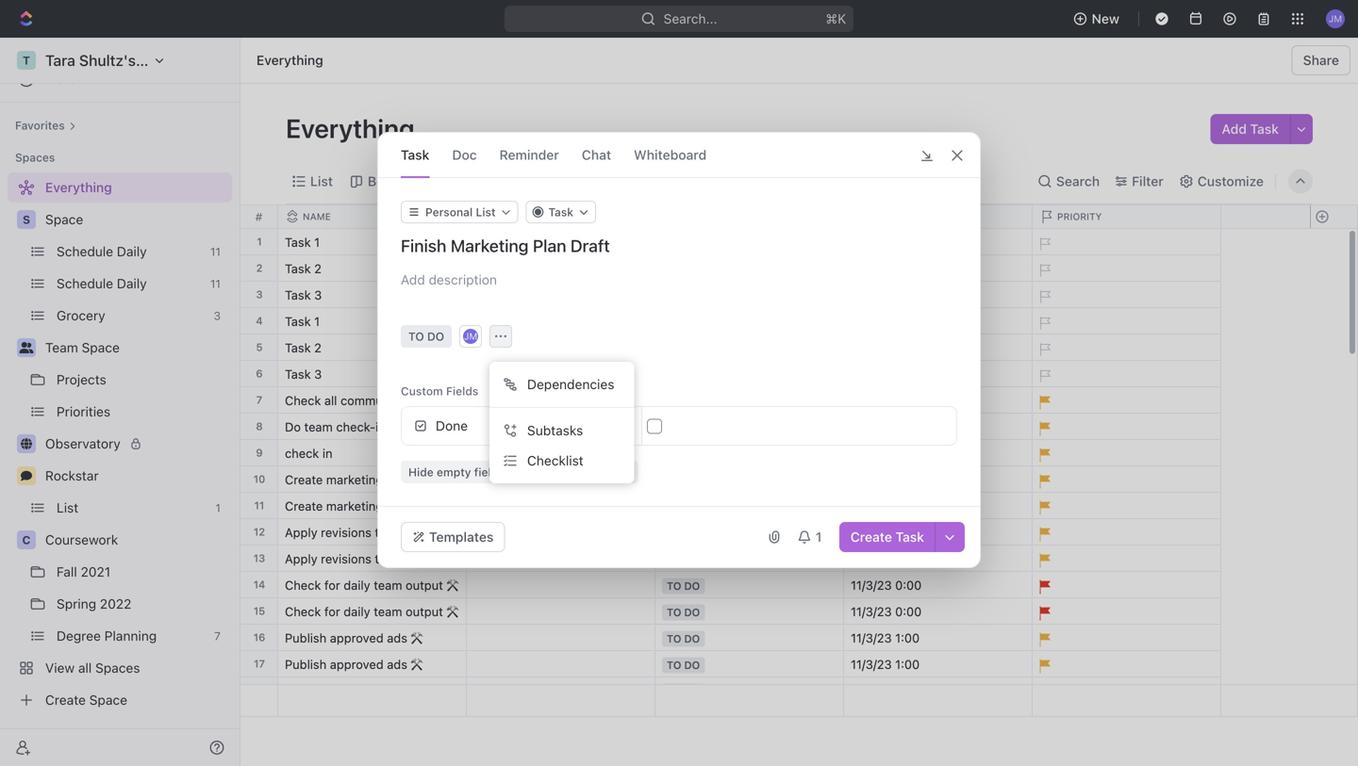 Task type: locate. For each thing, give the bounding box(es) containing it.
progress up unfinished
[[681, 396, 737, 408]]

5
[[256, 341, 263, 354]]

marketing for 11
[[326, 500, 383, 514]]

1 vertical spatial space
[[82, 340, 120, 356]]

create inside 'button'
[[851, 530, 892, 545]]

1 designs from the top
[[387, 473, 431, 487]]

publish
[[285, 632, 327, 646], [285, 658, 327, 672]]

progress down unfinished
[[681, 501, 737, 514]]

11/2/23 for 11/2/23 18:00 cell
[[851, 394, 892, 408]]

calendar
[[440, 174, 496, 189]]

‎task down ‎task 1
[[285, 262, 311, 276]]

2 in progress from the top
[[667, 501, 737, 514]]

1 11/2/23 23:00 from the top
[[851, 526, 929, 540]]

23:00 for 1st 11/2/23 23:00 cell from the top
[[895, 526, 929, 540]]

whiteboard
[[634, 147, 707, 163]]

1 1:00 from the top
[[895, 632, 920, 646]]

1 vertical spatial publish approved ads ⚒️
[[285, 658, 423, 672]]

1 vertical spatial 11/2/23 23:00
[[851, 552, 929, 566]]

1 publish approved ads ⚒️ from the top
[[285, 632, 423, 646]]

1 progress from the top
[[681, 396, 737, 408]]

dependencies
[[527, 377, 615, 392]]

create task
[[851, 530, 924, 545]]

1 vertical spatial approved
[[330, 658, 384, 672]]

11/3/23 1:00 cell
[[844, 625, 1033, 651], [844, 652, 1033, 677]]

create down check
[[285, 473, 323, 487]]

0 vertical spatial output
[[406, 579, 443, 593]]

in
[[667, 396, 678, 408], [323, 447, 333, 461], [667, 501, 678, 514]]

11/2/23 21:00 cell
[[844, 493, 1033, 519]]

2 to from the top
[[667, 607, 682, 619]]

11/3/23 for fourth to do cell from the top of the grid containing ‎task 1
[[851, 658, 892, 672]]

publish up the afterwork
[[285, 658, 327, 672]]

press space to select this row. row containing tara shultz
[[467, 441, 1222, 470]]

2 11/2/23 from the top
[[851, 447, 892, 461]]

3 to from the top
[[667, 633, 682, 646]]

1 vertical spatial progress
[[681, 501, 737, 514]]

0 vertical spatial create
[[285, 473, 323, 487]]

for right the 15 at the bottom left of the page
[[324, 605, 340, 619]]

1 11/3/23 from the top
[[851, 579, 892, 593]]

0 vertical spatial in progress cell
[[656, 388, 844, 413]]

press space to select this row. row containing task 1
[[241, 308, 467, 335]]

2 11/2/23 23:00 from the top
[[851, 552, 929, 566]]

communication
[[341, 394, 428, 408]]

2 approved from the top
[[330, 658, 384, 672]]

customize
[[1198, 174, 1264, 189]]

11/2/23 up the "create task"
[[851, 500, 892, 514]]

to for second to do cell from the bottom
[[667, 633, 682, 646]]

3 set priority element from the top
[[1030, 283, 1058, 311]]

1 vertical spatial marketing
[[326, 500, 383, 514]]

sidebar navigation
[[0, 38, 241, 767]]

1 set priority element from the top
[[1030, 230, 1058, 258]]

create down 11/2/23 21:00
[[851, 530, 892, 545]]

2 11/3/23 0:00 from the top
[[851, 605, 922, 619]]

1 up task 2
[[314, 315, 320, 329]]

0 vertical spatial 1:00
[[895, 632, 920, 646]]

customize button
[[1173, 168, 1270, 195]]

task 3 down task 2
[[285, 367, 322, 382]]

create task button
[[839, 523, 936, 553]]

0 vertical spatial 11/3/23 0:00
[[851, 579, 922, 593]]

11/3/23 1:00
[[851, 632, 920, 646], [851, 658, 920, 672]]

task 3
[[285, 288, 322, 302], [285, 367, 322, 382]]

1 vertical spatial ads
[[387, 658, 407, 672]]

task 3 for 6
[[285, 367, 322, 382]]

0 vertical spatial team
[[304, 420, 333, 434]]

in progress up unfinished
[[667, 396, 737, 408]]

for
[[324, 579, 340, 593], [324, 605, 340, 619]]

add
[[1222, 121, 1247, 137]]

happiness
[[531, 174, 597, 189]]

17
[[254, 658, 265, 671]]

space
[[45, 212, 83, 227], [82, 340, 120, 356]]

designs for 11
[[387, 500, 431, 514]]

0 vertical spatial create marketing designs ⚒️
[[285, 473, 447, 487]]

0 vertical spatial ads
[[387, 632, 407, 646]]

1 vertical spatial 11/3/23 1:00
[[851, 658, 920, 672]]

1 publish from the top
[[285, 632, 327, 646]]

0 vertical spatial in
[[667, 396, 678, 408]]

approved for 17
[[330, 658, 384, 672]]

11/2/23 down the "create task"
[[851, 552, 892, 566]]

2 vertical spatial create
[[851, 530, 892, 545]]

0 vertical spatial space
[[45, 212, 83, 227]]

1 ‎task from the top
[[285, 235, 311, 250]]

1 vertical spatial publish
[[285, 658, 327, 672]]

1 0:00 from the top
[[895, 579, 922, 593]]

share button
[[1292, 45, 1351, 75]]

spaces
[[15, 151, 55, 164]]

designs left empty at the bottom left of the page
[[387, 473, 431, 487]]

tree containing space
[[8, 173, 232, 716]]

1 daily from the top
[[344, 579, 370, 593]]

23:00 down 21:00
[[895, 526, 929, 540]]

board link
[[364, 168, 405, 195]]

11/3/23 0:00
[[851, 579, 922, 593], [851, 605, 922, 619]]

marketing
[[326, 473, 383, 487], [326, 500, 383, 514]]

press space to select this row. row
[[241, 229, 467, 256], [467, 229, 1222, 258], [241, 256, 467, 282], [467, 256, 1222, 285], [241, 282, 467, 308], [467, 282, 1222, 311], [241, 308, 467, 335], [467, 308, 1222, 338], [241, 335, 467, 361], [467, 335, 1222, 364], [241, 361, 467, 388], [467, 361, 1222, 391], [241, 388, 498, 414], [467, 388, 1222, 417], [241, 414, 467, 441], [467, 414, 1222, 443], [241, 441, 467, 467], [467, 441, 1222, 470], [241, 467, 467, 493], [467, 467, 1222, 496], [241, 493, 467, 520], [467, 493, 1222, 523], [241, 520, 467, 546], [467, 520, 1222, 549], [241, 546, 467, 573], [467, 546, 1222, 575], [241, 573, 467, 599], [467, 573, 1222, 602], [241, 599, 467, 625], [467, 599, 1222, 628], [241, 625, 467, 652], [467, 625, 1222, 655], [241, 652, 467, 678], [467, 652, 1222, 681], [241, 678, 467, 705], [467, 678, 1222, 708], [241, 686, 467, 718], [467, 686, 1222, 718]]

23:00 for second 11/2/23 23:00 cell
[[895, 552, 929, 566]]

None checkbox
[[647, 419, 662, 434]]

task right add
[[1251, 121, 1279, 137]]

to do cell
[[656, 573, 844, 598], [656, 599, 844, 625], [656, 625, 844, 651], [656, 652, 844, 677]]

daily for 14
[[344, 579, 370, 593]]

designs down hide
[[387, 500, 431, 514]]

2 vertical spatial check
[[285, 605, 321, 619]]

2 to do from the top
[[667, 607, 700, 619]]

0 vertical spatial everything
[[257, 52, 323, 68]]

check right 14
[[285, 579, 321, 593]]

4 11/2/23 from the top
[[851, 526, 892, 540]]

1 vertical spatial 0:00
[[895, 605, 922, 619]]

to for fourth to do cell from the top of the grid containing ‎task 1
[[667, 660, 682, 672]]

1 vertical spatial everything
[[286, 113, 420, 144]]

in down unfinished
[[667, 501, 678, 514]]

publish right 16
[[285, 632, 327, 646]]

ads
[[387, 632, 407, 646], [387, 658, 407, 672]]

for for 14
[[324, 579, 340, 593]]

11/3/23 for second to do cell
[[851, 605, 892, 619]]

7
[[256, 394, 262, 407]]

team for 15
[[374, 605, 402, 619]]

6
[[256, 368, 263, 380]]

5 set priority image from the top
[[1030, 362, 1058, 391]]

1 vertical spatial check
[[285, 579, 321, 593]]

check in
[[285, 447, 333, 461]]

2 11/3/23 1:00 from the top
[[851, 658, 920, 672]]

row
[[467, 206, 1222, 229]]

task up board
[[401, 147, 430, 163]]

11/2/23 for "11/2/23 21:00" cell
[[851, 500, 892, 514]]

1 11/2/23 from the top
[[851, 394, 892, 408]]

tree
[[8, 173, 232, 716]]

4:00
[[895, 684, 922, 699]]

1 for from the top
[[324, 579, 340, 593]]

1 vertical spatial create marketing designs ⚒️
[[285, 500, 447, 514]]

to for fourth to do cell from the bottom of the grid containing ‎task 1
[[667, 581, 682, 593]]

2 marketing from the top
[[326, 500, 383, 514]]

1 vertical spatial designs
[[387, 500, 431, 514]]

11/2/23 23:00
[[851, 526, 929, 540], [851, 552, 929, 566]]

2 11/3/23 1:00 cell from the top
[[844, 652, 1033, 677]]

publish for 17
[[285, 658, 327, 672]]

11/2/23 18:00 cell
[[844, 388, 1033, 413]]

do for fourth to do cell from the top of the grid containing ‎task 1
[[684, 660, 700, 672]]

do for second to do cell from the bottom
[[684, 633, 700, 646]]

space inside the space link
[[45, 212, 83, 227]]

4 to do cell from the top
[[656, 652, 844, 677]]

1 do from the top
[[684, 581, 700, 593]]

2 do from the top
[[684, 607, 700, 619]]

0 vertical spatial for
[[324, 579, 340, 593]]

1 task 3 from the top
[[285, 288, 322, 302]]

set priority image
[[1030, 257, 1058, 285], [1030, 283, 1058, 311], [1030, 309, 1058, 338], [1030, 336, 1058, 364], [1030, 362, 1058, 391]]

1:00
[[895, 632, 920, 646], [895, 658, 920, 672]]

0 vertical spatial 0:00
[[895, 579, 922, 593]]

1 to do from the top
[[667, 581, 700, 593]]

3 to do from the top
[[667, 633, 700, 646]]

press space to select this row. row containing check in
[[241, 441, 467, 467]]

2 11/3/23 from the top
[[851, 605, 892, 619]]

1 23:00 from the top
[[895, 526, 929, 540]]

0 vertical spatial 11/2/23 23:00 cell
[[844, 520, 1033, 545]]

‎task up ‎task 2
[[285, 235, 311, 250]]

cell
[[467, 229, 656, 255], [656, 229, 844, 255], [844, 229, 1033, 255], [467, 256, 656, 281], [656, 256, 844, 281], [844, 256, 1033, 281], [467, 282, 656, 308], [656, 282, 844, 308], [844, 282, 1033, 308], [467, 308, 656, 334], [656, 308, 844, 334], [844, 308, 1033, 334], [467, 335, 656, 360], [656, 335, 844, 360], [844, 335, 1033, 360], [467, 361, 656, 387], [656, 361, 844, 387], [844, 361, 1033, 387], [467, 388, 656, 413], [467, 414, 656, 440], [656, 414, 844, 440], [844, 414, 1033, 440], [467, 467, 656, 492], [656, 467, 844, 492], [844, 467, 1033, 492], [467, 493, 656, 519], [467, 520, 656, 545], [656, 520, 844, 545], [467, 546, 656, 572], [656, 546, 844, 572], [467, 573, 656, 598], [467, 599, 656, 625], [467, 625, 656, 651], [467, 652, 656, 677], [241, 678, 278, 704], [467, 678, 656, 704], [656, 678, 844, 704]]

3 11/2/23 from the top
[[851, 500, 892, 514]]

2 23:00 from the top
[[895, 552, 929, 566]]

ads for 17
[[387, 658, 407, 672]]

11/2/23
[[851, 394, 892, 408], [851, 447, 892, 461], [851, 500, 892, 514], [851, 526, 892, 540], [851, 552, 892, 566]]

space right team
[[82, 340, 120, 356]]

2 publish approved ads ⚒️ from the top
[[285, 658, 423, 672]]

search
[[1057, 174, 1100, 189]]

marketing down the check in
[[326, 500, 383, 514]]

2 create marketing designs ⚒️ from the top
[[285, 500, 447, 514]]

chat
[[582, 147, 611, 163]]

1 11/3/23 0:00 from the top
[[851, 579, 922, 593]]

2 output from the top
[[406, 605, 443, 619]]

0 vertical spatial designs
[[387, 473, 431, 487]]

approved
[[330, 632, 384, 646], [330, 658, 384, 672]]

designs
[[387, 473, 431, 487], [387, 500, 431, 514]]

0 vertical spatial approved
[[330, 632, 384, 646]]

row group containing ‎task 1
[[241, 229, 498, 767]]

💪
[[395, 684, 407, 699]]

2 11/3/23 0:00 cell from the top
[[844, 599, 1033, 625]]

in progress cell up unfinished cell
[[656, 388, 844, 413]]

6 set priority element from the top
[[1030, 362, 1058, 391]]

2 down task 1
[[314, 341, 322, 355]]

press space to select this row. row containing 12
[[241, 520, 467, 546]]

5 set priority element from the top
[[1030, 336, 1058, 364]]

11/3/23 0:00 cell down create task 'button'
[[844, 573, 1033, 598]]

‎task for ‎task 1
[[285, 235, 311, 250]]

create marketing designs ⚒️
[[285, 473, 447, 487], [285, 500, 447, 514]]

2 ads from the top
[[387, 658, 407, 672]]

11/2/23 left 19:00 on the right bottom
[[851, 447, 892, 461]]

2 ‎task from the top
[[285, 262, 311, 276]]

16
[[253, 632, 265, 644]]

0 vertical spatial 11/3/23 0:00 cell
[[844, 573, 1033, 598]]

0 vertical spatial progress
[[681, 396, 737, 408]]

11/2/23 23:00 for 1st 11/2/23 23:00 cell from the top
[[851, 526, 929, 540]]

space, , element
[[17, 210, 36, 229]]

to for second to do cell
[[667, 607, 682, 619]]

1 up ‎task 2
[[314, 235, 320, 250]]

row group
[[241, 229, 498, 767], [467, 229, 1222, 767], [1301, 229, 1348, 767], [1310, 686, 1357, 717]]

1 vertical spatial 11/3/23 0:00
[[851, 605, 922, 619]]

hide empty fields button
[[401, 461, 512, 484]]

2 in progress cell from the top
[[656, 493, 844, 519]]

1 to from the top
[[667, 581, 682, 593]]

2 check for daily team output ⚒️ from the top
[[285, 605, 459, 619]]

0 vertical spatial 11/2/23 23:00
[[851, 526, 929, 540]]

11/3/23
[[851, 579, 892, 593], [851, 605, 892, 619], [851, 632, 892, 646], [851, 658, 892, 672], [851, 684, 892, 699]]

4 set priority image from the top
[[1030, 336, 1058, 364]]

0 vertical spatial daily
[[344, 579, 370, 593]]

team space
[[45, 340, 120, 356]]

5 11/3/23 from the top
[[851, 684, 892, 699]]

in progress cell
[[656, 388, 844, 413], [656, 493, 844, 519]]

0 vertical spatial ‎task
[[285, 235, 311, 250]]

11/3/23 inside press space to select this row. row
[[851, 684, 892, 699]]

press space to select this row. row containing 13
[[241, 546, 467, 573]]

2 daily from the top
[[344, 605, 370, 619]]

23:00 down the "create task"
[[895, 552, 929, 566]]

3 down ‎task 2
[[314, 288, 322, 302]]

5 11/2/23 from the top
[[851, 552, 892, 566]]

4 11/3/23 from the top
[[851, 658, 892, 672]]

press space to select this row. row containing 11/2/23 18:00
[[467, 388, 1222, 417]]

grid
[[241, 206, 1358, 767]]

publish approved ads ⚒️ for 17
[[285, 658, 423, 672]]

3 to do cell from the top
[[656, 625, 844, 651]]

create right 11
[[285, 500, 323, 514]]

0 vertical spatial check
[[285, 394, 321, 408]]

1 vertical spatial output
[[406, 605, 443, 619]]

2 left ‎task 2
[[256, 262, 263, 275]]

2 progress from the top
[[681, 501, 737, 514]]

11/2/23 for second 11/2/23 23:00 cell
[[851, 552, 892, 566]]

search...
[[664, 11, 717, 26]]

1 vertical spatial in progress
[[667, 501, 737, 514]]

1 vertical spatial in progress cell
[[656, 493, 844, 519]]

1 set priority image from the top
[[1030, 257, 1058, 285]]

board
[[368, 174, 405, 189]]

2 set priority image from the top
[[1030, 283, 1058, 311]]

2 1:00 from the top
[[895, 658, 920, 672]]

3 set priority image from the top
[[1030, 309, 1058, 338]]

1 vertical spatial 11/2/23 23:00 cell
[[844, 546, 1033, 572]]

1 vertical spatial task 3
[[285, 367, 322, 382]]

space right space, , element
[[45, 212, 83, 227]]

0 vertical spatial check for daily team output ⚒️
[[285, 579, 459, 593]]

0 vertical spatial 11/3/23 1:00
[[851, 632, 920, 646]]

in progress cell down unfinished cell
[[656, 493, 844, 519]]

3 do from the top
[[684, 633, 700, 646]]

1 for task 1
[[314, 315, 320, 329]]

tara shultz cell
[[467, 441, 656, 466]]

1 vertical spatial team
[[374, 579, 402, 593]]

create for 10
[[285, 473, 323, 487]]

in progress for 11/2/23 21:00
[[667, 501, 737, 514]]

0 vertical spatial in progress
[[667, 396, 737, 408]]

11/3/23 0:00 cell up 11/3/23 4:00 cell
[[844, 599, 1033, 625]]

in right check
[[323, 447, 333, 461]]

2 down ‎task 1
[[314, 262, 322, 276]]

11/3/23 0:00 cell
[[844, 573, 1033, 598], [844, 599, 1033, 625]]

11/2/23 23:00 down 11/2/23 21:00
[[851, 526, 929, 540]]

do
[[684, 581, 700, 593], [684, 607, 700, 619], [684, 633, 700, 646], [684, 660, 700, 672]]

1 vertical spatial 23:00
[[895, 552, 929, 566]]

for right 14
[[324, 579, 340, 593]]

2 vertical spatial in
[[667, 501, 678, 514]]

1 in progress from the top
[[667, 396, 737, 408]]

task 2
[[285, 341, 322, 355]]

none checkbox inside custom fields element
[[647, 419, 662, 434]]

0 vertical spatial publish approved ads ⚒️
[[285, 632, 423, 646]]

in up unfinished
[[667, 396, 678, 408]]

0 vertical spatial publish
[[285, 632, 327, 646]]

check
[[285, 394, 321, 408], [285, 579, 321, 593], [285, 605, 321, 619]]

in progress down unfinished
[[667, 501, 737, 514]]

custom
[[401, 385, 443, 398]]

1 vertical spatial check for daily team output ⚒️
[[285, 605, 459, 619]]

set priority element
[[1030, 230, 1058, 258], [1030, 257, 1058, 285], [1030, 283, 1058, 311], [1030, 309, 1058, 338], [1030, 336, 1058, 364], [1030, 362, 1058, 391]]

11/2/23 23:00 cell
[[844, 520, 1033, 545], [844, 546, 1033, 572]]

task
[[1251, 121, 1279, 137], [401, 147, 430, 163], [285, 288, 311, 302], [285, 315, 311, 329], [285, 341, 311, 355], [285, 367, 311, 382], [896, 530, 924, 545]]

0 vertical spatial marketing
[[326, 473, 383, 487]]

1 vertical spatial ‎task
[[285, 262, 311, 276]]

row group containing 11/2/23 18:00
[[467, 229, 1222, 767]]

1 create marketing designs ⚒️ from the top
[[285, 473, 447, 487]]

set priority image for fifth set priority element from the bottom of the page
[[1030, 257, 1058, 285]]

0 vertical spatial 11/3/23 1:00 cell
[[844, 625, 1033, 651]]

4 to from the top
[[667, 660, 682, 672]]

11/2/23 left 18:00
[[851, 394, 892, 408]]

daily for 15
[[344, 605, 370, 619]]

create for 11
[[285, 500, 323, 514]]

press space to select this row. row containing task 2
[[241, 335, 467, 361]]

coursework link
[[45, 525, 228, 556]]

daily
[[344, 579, 370, 593], [344, 605, 370, 619]]

1 vertical spatial 11/3/23 1:00 cell
[[844, 652, 1033, 677]]

2 designs from the top
[[387, 500, 431, 514]]

1 approved from the top
[[330, 632, 384, 646]]

progress
[[681, 396, 737, 408], [681, 501, 737, 514]]

to do
[[667, 581, 700, 593], [667, 607, 700, 619], [667, 633, 700, 646], [667, 660, 700, 672]]

11/2/23 19:00 cell
[[844, 441, 1033, 466]]

2 publish from the top
[[285, 658, 327, 672]]

0 vertical spatial 23:00
[[895, 526, 929, 540]]

#
[[255, 210, 263, 224]]

11/3/23 4:00 cell
[[844, 678, 1033, 704]]

create marketing designs ⚒️ down check-
[[285, 473, 447, 487]]

2 vertical spatial team
[[374, 605, 402, 619]]

dialog
[[377, 132, 981, 569]]

3 11/3/23 from the top
[[851, 632, 892, 646]]

13
[[254, 553, 265, 565]]

1 vertical spatial daily
[[344, 605, 370, 619]]

2 check from the top
[[285, 579, 321, 593]]

grid containing ‎task 1
[[241, 206, 1358, 767]]

1 output from the top
[[406, 579, 443, 593]]

1 11/3/23 1:00 cell from the top
[[844, 625, 1033, 651]]

press space to select this row. row containing check all communication channels ⚒️
[[241, 388, 498, 414]]

team inside press space to select this row. row
[[304, 420, 333, 434]]

task 3 for 3
[[285, 288, 322, 302]]

3 for 6
[[314, 367, 322, 382]]

11/2/23 down 11/2/23 21:00
[[851, 526, 892, 540]]

4 do from the top
[[684, 660, 700, 672]]

1 vertical spatial create
[[285, 500, 323, 514]]

do for second to do cell
[[684, 607, 700, 619]]

task 3 down ‎task 2
[[285, 288, 322, 302]]

publish for 16
[[285, 632, 327, 646]]

1 vertical spatial 1:00
[[895, 658, 920, 672]]

marketing down check-
[[326, 473, 383, 487]]

do for fourth to do cell from the bottom of the grid containing ‎task 1
[[684, 581, 700, 593]]

progress for 11/2/23 21:00
[[681, 501, 737, 514]]

3 check from the top
[[285, 605, 321, 619]]

3 down task 2
[[314, 367, 322, 382]]

10
[[253, 474, 265, 486]]

designs for 10
[[387, 473, 431, 487]]

1 in progress cell from the top
[[656, 388, 844, 413]]

calendar link
[[436, 168, 496, 195]]

custom fields element
[[401, 407, 958, 484]]

11/3/23 0:00 for fourth to do cell from the bottom of the grid containing ‎task 1
[[851, 579, 922, 593]]

everything
[[257, 52, 323, 68], [286, 113, 420, 144]]

1 check from the top
[[285, 394, 321, 408]]

share
[[1303, 52, 1340, 68]]

2 0:00 from the top
[[895, 605, 922, 619]]

list link
[[307, 168, 333, 195]]

publish approved ads ⚒️
[[285, 632, 423, 646], [285, 658, 423, 672]]

task down 21:00
[[896, 530, 924, 545]]

2 for from the top
[[324, 605, 340, 619]]

1 vertical spatial 11/3/23 0:00 cell
[[844, 599, 1033, 625]]

11/2/23 23:00 down the "create task"
[[851, 552, 929, 566]]

1 marketing from the top
[[326, 473, 383, 487]]

2 for ‎task 2
[[314, 262, 322, 276]]

check left all
[[285, 394, 321, 408]]

1 check for daily team output ⚒️ from the top
[[285, 579, 459, 593]]

11/2/23 for 1st 11/2/23 23:00 cell from the top
[[851, 526, 892, 540]]

2 task 3 from the top
[[285, 367, 322, 382]]

3
[[314, 288, 322, 302], [256, 289, 263, 301], [314, 367, 322, 382]]

⚒️
[[486, 394, 498, 408], [395, 420, 408, 434], [434, 473, 447, 487], [434, 500, 447, 514], [447, 579, 459, 593], [447, 605, 459, 619], [411, 632, 423, 646], [411, 658, 423, 672]]

check for 7
[[285, 394, 321, 408]]

press space to select this row. row containing ‎task 2
[[241, 256, 467, 282]]

create marketing designs ⚒️ down hide
[[285, 500, 447, 514]]

check right the 15 at the bottom left of the page
[[285, 605, 321, 619]]

1 ads from the top
[[387, 632, 407, 646]]

0 vertical spatial task 3
[[285, 288, 322, 302]]

1 vertical spatial for
[[324, 605, 340, 619]]



Task type: vqa. For each thing, say whether or not it's contained in the screenshot.
leftmost user group icon
no



Task type: describe. For each thing, give the bounding box(es) containing it.
fields
[[446, 385, 479, 398]]

2 for task 2
[[314, 341, 322, 355]]

4 to do from the top
[[667, 660, 700, 672]]

reminder
[[500, 147, 559, 163]]

task inside button
[[1251, 121, 1279, 137]]

task up task 2
[[285, 315, 311, 329]]

press space to select this row. row containing 11/3/23 4:00
[[467, 678, 1222, 708]]

check for daily team output ⚒️ for 14
[[285, 579, 459, 593]]

new button
[[1066, 4, 1131, 34]]

check for 15
[[285, 605, 321, 619]]

reminder button
[[500, 133, 559, 177]]

for for 15
[[324, 605, 340, 619]]

create marketing designs ⚒️ for 11
[[285, 500, 447, 514]]

in for 11/2/23 18:00
[[667, 396, 678, 408]]

in for 11/2/23 21:00
[[667, 501, 678, 514]]

set priority image for third set priority element
[[1030, 283, 1058, 311]]

check
[[285, 447, 319, 461]]

afterwork exercise 💪
[[285, 684, 407, 699]]

add task
[[1222, 121, 1279, 137]]

coursework, , element
[[17, 531, 36, 550]]

2 11/2/23 23:00 cell from the top
[[844, 546, 1033, 572]]

1 11/3/23 1:00 from the top
[[851, 632, 920, 646]]

create marketing designs ⚒️ for 10
[[285, 473, 447, 487]]

set priority image for fourth set priority element from the top of the page
[[1030, 309, 1058, 338]]

1 11/2/23 23:00 cell from the top
[[844, 520, 1033, 545]]

team space link
[[45, 333, 228, 363]]

‎task 1
[[285, 235, 320, 250]]

check for daily team output ⚒️ for 15
[[285, 605, 459, 619]]

checklist button
[[497, 446, 627, 476]]

c
[[22, 534, 31, 547]]

⌘k
[[826, 11, 846, 26]]

11/2/23 18:00
[[851, 394, 927, 408]]

favorites
[[15, 119, 65, 132]]

everything link
[[252, 49, 328, 72]]

task up task 1
[[285, 288, 311, 302]]

11/3/23 for fourth to do cell from the bottom of the grid containing ‎task 1
[[851, 579, 892, 593]]

3 for 3
[[314, 288, 322, 302]]

tara
[[474, 447, 498, 461]]

tara shultz
[[474, 447, 537, 461]]

1:00 for second to do cell from the bottom
[[895, 632, 920, 646]]

dialog containing task
[[377, 132, 981, 569]]

# row
[[241, 206, 467, 228]]

favorites button
[[8, 114, 84, 137]]

user group image
[[19, 342, 33, 354]]

space link
[[45, 205, 228, 235]]

press space to select this row. row containing 11/2/23 21:00
[[467, 493, 1222, 523]]

task 1
[[285, 315, 320, 329]]

1:00 for fourth to do cell from the top of the grid containing ‎task 1
[[895, 658, 920, 672]]

check all communication channels ⚒️
[[285, 394, 498, 408]]

1 for ‎task 1
[[314, 235, 320, 250]]

publish approved ads ⚒️ for 16
[[285, 632, 423, 646]]

1 down # at the top left of page
[[257, 236, 262, 248]]

press space to select this row. row containing ‎task 1
[[241, 229, 467, 256]]

task down task 1
[[285, 341, 311, 355]]

in progress cell for 11/2/23 21:00
[[656, 493, 844, 519]]

table link
[[628, 168, 665, 195]]

in progress cell for 11/2/23 18:00
[[656, 388, 844, 413]]

approved for 16
[[330, 632, 384, 646]]

task down task 2
[[285, 367, 311, 382]]

11/2/23 21:00
[[851, 500, 927, 514]]

in progress for 11/2/23 18:00
[[667, 396, 737, 408]]

chat button
[[582, 133, 611, 177]]

task inside 'button'
[[896, 530, 924, 545]]

3 up the 4
[[256, 289, 263, 301]]

4 set priority element from the top
[[1030, 309, 1058, 338]]

hide empty fields
[[408, 466, 504, 479]]

ins
[[376, 420, 392, 434]]

tree inside sidebar navigation
[[8, 173, 232, 716]]

2 to do cell from the top
[[656, 599, 844, 625]]

1 to do cell from the top
[[656, 573, 844, 598]]

s
[[23, 213, 30, 226]]

unfinished
[[667, 449, 731, 461]]

11/3/23 for second to do cell from the bottom
[[851, 632, 892, 646]]

unfinished cell
[[656, 441, 844, 466]]

11/3/23 1:00 cell for fourth to do cell from the top of the grid containing ‎task 1
[[844, 652, 1033, 677]]

comment image
[[21, 471, 32, 482]]

11/2/23 19:00
[[851, 447, 927, 461]]

marketing for 10
[[326, 473, 383, 487]]

subtasks
[[527, 423, 583, 439]]

doc button
[[452, 133, 477, 177]]

list
[[310, 174, 333, 189]]

ads for 16
[[387, 632, 407, 646]]

11/2/23 for 11/2/23 19:00 cell
[[851, 447, 892, 461]]

1 11/3/23 0:00 cell from the top
[[844, 573, 1033, 598]]

14
[[253, 579, 265, 591]]

happiness link
[[527, 168, 597, 195]]

2 set priority element from the top
[[1030, 257, 1058, 285]]

19:00
[[895, 447, 927, 461]]

team
[[45, 340, 78, 356]]

all
[[324, 394, 337, 408]]

coursework
[[45, 533, 118, 548]]

done
[[436, 418, 468, 434]]

new
[[1092, 11, 1120, 26]]

press space to select this row. row containing afterwork exercise 💪
[[241, 678, 467, 705]]

set priority image for sixth set priority element from the top of the page
[[1030, 362, 1058, 391]]

set priority image for 2nd set priority element from the bottom of the page
[[1030, 336, 1058, 364]]

18:00
[[895, 394, 927, 408]]

empty
[[437, 466, 471, 479]]

do team check-ins ⚒️
[[285, 420, 408, 434]]

custom fields
[[401, 385, 479, 398]]

11/3/23 1:00 cell for second to do cell from the bottom
[[844, 625, 1033, 651]]

do
[[285, 420, 301, 434]]

subtasks button
[[497, 416, 627, 446]]

whiteboard button
[[634, 133, 707, 177]]

afterwork
[[285, 684, 341, 699]]

0:00 for 1st 11/3/23 0:00 cell from the top
[[895, 579, 922, 593]]

rockstar link
[[45, 461, 228, 491]]

check-
[[336, 420, 376, 434]]

exercise
[[344, 684, 391, 699]]

rockstar
[[45, 468, 99, 484]]

search button
[[1032, 168, 1106, 195]]

21:00
[[895, 500, 927, 514]]

check for 14
[[285, 579, 321, 593]]

output for 14
[[406, 579, 443, 593]]

‎task for ‎task 2
[[285, 262, 311, 276]]

progress for 11/2/23 18:00
[[681, 396, 737, 408]]

hide
[[408, 466, 434, 479]]

space inside team space link
[[82, 340, 120, 356]]

set priority image
[[1030, 230, 1058, 258]]

11
[[254, 500, 264, 512]]

8
[[256, 421, 263, 433]]

11/3/23 4:00
[[851, 684, 922, 699]]

‎task 2
[[285, 262, 322, 276]]

dependencies button
[[497, 370, 627, 400]]

checklist
[[527, 453, 584, 469]]

output for 15
[[406, 605, 443, 619]]

fields
[[474, 466, 504, 479]]

0:00 for first 11/3/23 0:00 cell from the bottom of the grid containing ‎task 1
[[895, 605, 922, 619]]

channels
[[431, 394, 482, 408]]

press space to select this row. row containing do team check-ins ⚒️
[[241, 414, 467, 441]]

task button
[[401, 133, 430, 177]]

Task Name text field
[[401, 235, 961, 258]]

1 vertical spatial in
[[323, 447, 333, 461]]

12
[[254, 526, 265, 539]]

11/2/23 23:00 for second 11/2/23 23:00 cell
[[851, 552, 929, 566]]

15
[[254, 606, 265, 618]]

shultz
[[501, 447, 537, 461]]

team for 14
[[374, 579, 402, 593]]

11/3/23 0:00 for second to do cell
[[851, 605, 922, 619]]



